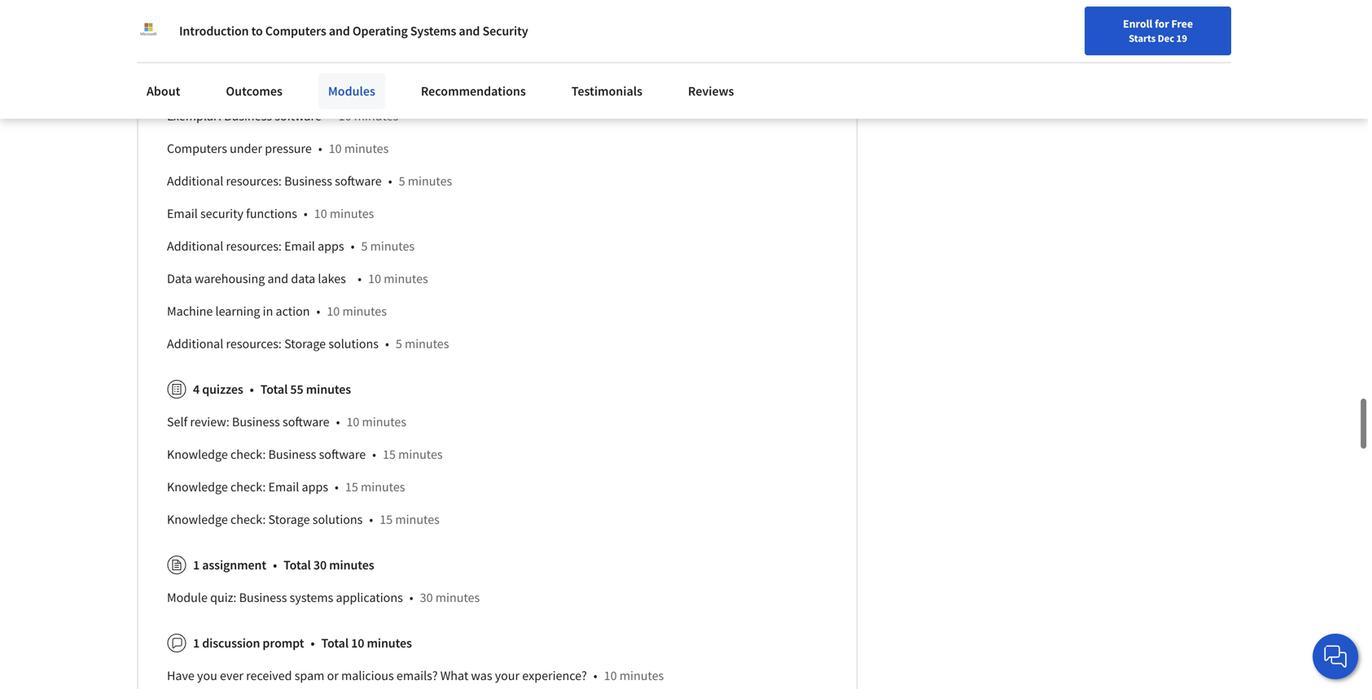 Task type: locate. For each thing, give the bounding box(es) containing it.
1 up "you"
[[193, 636, 200, 652]]

solutions up • total 30 minutes
[[313, 512, 363, 528]]

introduction to computers and operating systems and security
[[179, 23, 528, 39]]

and left data
[[267, 271, 288, 287]]

1 1 from the top
[[193, 558, 200, 574]]

email security functions • 10 minutes
[[167, 206, 374, 222]]

total left 55 at the bottom of the page
[[260, 382, 288, 398]]

apps
[[318, 238, 344, 255], [302, 479, 328, 496]]

outcomes
[[226, 83, 282, 99]]

2 additional from the top
[[167, 238, 223, 255]]

1 check: from the top
[[230, 447, 266, 463]]

review:
[[190, 414, 229, 431]]

1 up module
[[193, 558, 200, 574]]

1 horizontal spatial 30
[[331, 76, 344, 92]]

starts
[[1129, 32, 1156, 45]]

2 vertical spatial 30
[[420, 590, 433, 606]]

was
[[471, 668, 492, 685]]

apps for knowledge check: email apps
[[302, 479, 328, 496]]

additional up data
[[167, 238, 223, 255]]

readings
[[209, 10, 256, 27]]

in
[[263, 304, 273, 320]]

0 vertical spatial knowledge
[[167, 447, 228, 463]]

2 knowledge from the top
[[167, 479, 228, 496]]

1 vertical spatial additional
[[167, 238, 223, 255]]

1 knowledge from the top
[[167, 447, 228, 463]]

0 horizontal spatial 30
[[313, 558, 327, 574]]

5 for solutions
[[396, 336, 402, 352]]

storage down action on the top
[[284, 336, 326, 352]]

additional resources: email apps • 5 minutes
[[167, 238, 415, 255]]

check: up knowledge check: storage solutions • 15 minutes
[[230, 479, 266, 496]]

additional
[[167, 173, 223, 190], [167, 238, 223, 255], [167, 336, 223, 352]]

0 vertical spatial apps
[[318, 238, 344, 255]]

computers
[[265, 23, 326, 39], [167, 141, 227, 157]]

0 vertical spatial 15
[[383, 447, 396, 463]]

1 vertical spatial knowledge
[[167, 479, 228, 496]]

enroll
[[1123, 16, 1153, 31]]

1 vertical spatial email
[[284, 238, 315, 255]]

resources: down in at left
[[226, 336, 282, 352]]

10 up "malicious"
[[351, 636, 364, 652]]

10 right lakes
[[368, 271, 381, 287]]

55
[[290, 382, 303, 398]]

15 for software
[[383, 447, 396, 463]]

15 for apps
[[345, 479, 358, 496]]

and right 105
[[329, 23, 350, 39]]

30 up 'module quiz: business systems applications • 30 minutes'
[[313, 558, 327, 574]]

additional for additional resources: storage solutions
[[167, 336, 223, 352]]

3 additional from the top
[[167, 336, 223, 352]]

knowledge
[[167, 447, 228, 463], [167, 479, 228, 496], [167, 512, 228, 528]]

computers right to
[[265, 23, 326, 39]]

0 vertical spatial computers
[[265, 23, 326, 39]]

1 vertical spatial computers
[[167, 141, 227, 157]]

0 vertical spatial resources:
[[226, 173, 282, 190]]

0 horizontal spatial computers
[[167, 141, 227, 157]]

1
[[193, 558, 200, 574], [193, 636, 200, 652]]

exercise: business software
[[167, 76, 314, 92]]

3 knowledge from the top
[[167, 512, 228, 528]]

1 vertical spatial storage
[[268, 512, 310, 528]]

knowledge for knowledge check: email apps
[[167, 479, 228, 496]]

additional for additional resources: business software
[[167, 173, 223, 190]]

total up systems
[[284, 558, 311, 574]]

0 vertical spatial additional
[[167, 173, 223, 190]]

30 right applications at the left
[[420, 590, 433, 606]]

data warehousing and data lakes • 10 minutes
[[167, 271, 428, 287]]

1 vertical spatial resources:
[[226, 238, 282, 255]]

email up knowledge check: storage solutions • 15 minutes
[[268, 479, 299, 496]]

30
[[331, 76, 344, 92], [313, 558, 327, 574], [420, 590, 433, 606]]

10 up the knowledge check: business software • 15 minutes
[[346, 414, 359, 431]]

minutes
[[326, 10, 371, 27], [347, 76, 391, 92], [354, 108, 398, 124], [344, 141, 389, 157], [408, 173, 452, 190], [330, 206, 374, 222], [370, 238, 415, 255], [384, 271, 428, 287], [342, 304, 387, 320], [405, 336, 449, 352], [306, 382, 351, 398], [362, 414, 406, 431], [398, 447, 443, 463], [361, 479, 405, 496], [395, 512, 440, 528], [329, 558, 374, 574], [435, 590, 480, 606], [367, 636, 412, 652], [620, 668, 664, 685]]

apps up lakes
[[318, 238, 344, 255]]

knowledge check: email apps • 15 minutes
[[167, 479, 405, 496]]

action
[[276, 304, 310, 320]]

check: for storage
[[230, 512, 266, 528]]

1 vertical spatial check:
[[230, 479, 266, 496]]

english button
[[1026, 0, 1125, 53]]

2 vertical spatial email
[[268, 479, 299, 496]]

5
[[399, 173, 405, 190], [361, 238, 368, 255], [396, 336, 402, 352]]

check: up knowledge check: email apps • 15 minutes
[[230, 447, 266, 463]]

1 vertical spatial 1
[[193, 636, 200, 652]]

modules link
[[318, 73, 385, 109]]

total for total 105 minutes
[[274, 10, 301, 27]]

storage
[[284, 336, 326, 352], [268, 512, 310, 528]]

1 vertical spatial solutions
[[313, 512, 363, 528]]

check: up assignment
[[230, 512, 266, 528]]

10
[[193, 10, 206, 27], [339, 108, 351, 124], [329, 141, 342, 157], [314, 206, 327, 222], [368, 271, 381, 287], [327, 304, 340, 320], [346, 414, 359, 431], [351, 636, 364, 652], [604, 668, 617, 685]]

0 vertical spatial 1
[[193, 558, 200, 574]]

storage for check:
[[268, 512, 310, 528]]

about
[[147, 83, 180, 99]]

additional resources: storage solutions • 5 minutes
[[167, 336, 449, 352]]

dec
[[1158, 32, 1174, 45]]

2 1 from the top
[[193, 636, 200, 652]]

15
[[383, 447, 396, 463], [345, 479, 358, 496], [380, 512, 393, 528]]

check:
[[230, 447, 266, 463], [230, 479, 266, 496], [230, 512, 266, 528]]

experience?
[[522, 668, 587, 685]]

2 vertical spatial resources:
[[226, 336, 282, 352]]

or
[[327, 668, 339, 685]]

10 right experience?
[[604, 668, 617, 685]]

3 resources: from the top
[[226, 336, 282, 352]]

10 down the additional resources: business software • 5 minutes
[[314, 206, 327, 222]]

1 vertical spatial apps
[[302, 479, 328, 496]]

0 vertical spatial 5
[[399, 173, 405, 190]]

business down pressure
[[284, 173, 332, 190]]

2 check: from the top
[[230, 479, 266, 496]]

machine
[[167, 304, 213, 320]]

total left 105
[[274, 10, 301, 27]]

2 vertical spatial 15
[[380, 512, 393, 528]]

2 resources: from the top
[[226, 238, 282, 255]]

storage down knowledge check: email apps • 15 minutes
[[268, 512, 310, 528]]

resources: down email security functions • 10 minutes
[[226, 238, 282, 255]]

1 vertical spatial 5
[[361, 238, 368, 255]]

emails?
[[396, 668, 438, 685]]

business down self review: business software • 10 minutes
[[268, 447, 316, 463]]

received
[[246, 668, 292, 685]]

assignment
[[202, 558, 266, 574]]

knowledge check: business software • 15 minutes
[[167, 447, 443, 463]]

2 vertical spatial additional
[[167, 336, 223, 352]]

• total 30 minutes
[[273, 558, 374, 574]]

None search field
[[232, 10, 623, 43]]

resources: down under
[[226, 173, 282, 190]]

2 vertical spatial knowledge
[[167, 512, 228, 528]]

total for total 10 minutes
[[321, 636, 349, 652]]

email left security
[[167, 206, 198, 222]]

lakes
[[318, 271, 346, 287]]

3 check: from the top
[[230, 512, 266, 528]]

0 vertical spatial check:
[[230, 447, 266, 463]]

ever
[[220, 668, 243, 685]]

10 left readings
[[193, 10, 206, 27]]

email
[[167, 206, 198, 222], [284, 238, 315, 255], [268, 479, 299, 496]]

apps down the knowledge check: business software • 15 minutes
[[302, 479, 328, 496]]

2 horizontal spatial and
[[459, 23, 480, 39]]

additional resources: business software • 5 minutes
[[167, 173, 452, 190]]

2 vertical spatial 5
[[396, 336, 402, 352]]

systems
[[410, 23, 456, 39]]

105
[[303, 10, 323, 27]]

free
[[1171, 16, 1193, 31]]

business right review:
[[232, 414, 280, 431]]

1 for 1 assignment
[[193, 558, 200, 574]]

total up or
[[321, 636, 349, 652]]

business down 'outcomes'
[[224, 108, 272, 124]]

email up data warehousing and data lakes • 10 minutes
[[284, 238, 315, 255]]

30 down introduction to computers and operating systems and security
[[331, 76, 344, 92]]

total
[[274, 10, 301, 27], [260, 382, 288, 398], [284, 558, 311, 574], [321, 636, 349, 652]]

business for resources:
[[284, 173, 332, 190]]

solutions down lakes
[[328, 336, 379, 352]]

0 vertical spatial 30
[[331, 76, 344, 92]]

0 vertical spatial solutions
[[328, 336, 379, 352]]

1 resources: from the top
[[226, 173, 282, 190]]

email for knowledge check: email apps
[[268, 479, 299, 496]]

resources:
[[226, 173, 282, 190], [226, 238, 282, 255], [226, 336, 282, 352]]

business
[[217, 76, 265, 92], [224, 108, 272, 124], [284, 173, 332, 190], [232, 414, 280, 431], [268, 447, 316, 463], [239, 590, 287, 606]]

exercise:
[[167, 76, 214, 92]]

and left security
[[459, 23, 480, 39]]

0 vertical spatial storage
[[284, 336, 326, 352]]

additional up security
[[167, 173, 223, 190]]

1 vertical spatial 15
[[345, 479, 358, 496]]

you
[[197, 668, 217, 685]]

2 vertical spatial check:
[[230, 512, 266, 528]]

business for check:
[[268, 447, 316, 463]]

self review: business software • 10 minutes
[[167, 414, 406, 431]]

1 additional from the top
[[167, 173, 223, 190]]

computers down the exemplar: at left top
[[167, 141, 227, 157]]

additional down machine
[[167, 336, 223, 352]]

business right quiz:
[[239, 590, 287, 606]]

exemplar: business software • 10 minutes
[[167, 108, 398, 124]]

testimonials
[[571, 83, 642, 99]]

5 for software
[[399, 173, 405, 190]]

microsoft image
[[137, 20, 160, 42]]

and
[[329, 23, 350, 39], [459, 23, 480, 39], [267, 271, 288, 287]]

data
[[291, 271, 315, 287]]



Task type: describe. For each thing, give the bounding box(es) containing it.
functions
[[246, 206, 297, 222]]

module quiz: business systems applications • 30 minutes
[[167, 590, 480, 606]]

1 for 1 discussion prompt
[[193, 636, 200, 652]]

quizzes
[[202, 382, 243, 398]]

• total 105 minutes
[[263, 10, 371, 27]]

apps for additional resources: email apps
[[318, 238, 344, 255]]

your
[[495, 668, 520, 685]]

4
[[193, 382, 200, 398]]

knowledge for knowledge check: business software
[[167, 447, 228, 463]]

software for additional resources: business software
[[335, 173, 382, 190]]

about link
[[137, 73, 190, 109]]

check: for email
[[230, 479, 266, 496]]

30 minutes
[[331, 76, 391, 92]]

reviews link
[[678, 73, 744, 109]]

business for review:
[[232, 414, 280, 431]]

15 for solutions
[[380, 512, 393, 528]]

reviews
[[688, 83, 734, 99]]

5 for apps
[[361, 238, 368, 255]]

0 horizontal spatial and
[[267, 271, 288, 287]]

software for knowledge check: business software
[[319, 447, 366, 463]]

email for additional resources: email apps
[[284, 238, 315, 255]]

learning
[[215, 304, 260, 320]]

1 horizontal spatial computers
[[265, 23, 326, 39]]

warehousing
[[195, 271, 265, 287]]

discussion
[[202, 636, 260, 652]]

english
[[1056, 18, 1095, 35]]

check: for business
[[230, 447, 266, 463]]

enroll for free starts dec 19
[[1123, 16, 1193, 45]]

have
[[167, 668, 195, 685]]

1 assignment
[[193, 558, 266, 574]]

self
[[167, 414, 187, 431]]

• total 55 minutes
[[250, 382, 351, 398]]

10 down lakes
[[327, 304, 340, 320]]

security
[[200, 206, 243, 222]]

solutions for additional resources: storage solutions
[[328, 336, 379, 352]]

total for total 30 minutes
[[284, 558, 311, 574]]

have you ever received spam or malicious emails? what was your experience? • 10 minutes
[[167, 668, 664, 685]]

security
[[482, 23, 528, 39]]

pressure
[[265, 141, 312, 157]]

recommendations link
[[411, 73, 536, 109]]

module
[[167, 590, 208, 606]]

10 down the modules
[[339, 108, 351, 124]]

software for self review: business software
[[283, 414, 329, 431]]

to
[[251, 23, 263, 39]]

chat with us image
[[1323, 644, 1349, 670]]

storage for resources:
[[284, 336, 326, 352]]

0 vertical spatial email
[[167, 206, 198, 222]]

outcomes link
[[216, 73, 292, 109]]

exemplar:
[[167, 108, 221, 124]]

testimonials link
[[562, 73, 652, 109]]

4 quizzes
[[193, 382, 243, 398]]

solutions for knowledge check: storage solutions
[[313, 512, 363, 528]]

prompt
[[263, 636, 304, 652]]

resources: for email
[[226, 238, 282, 255]]

data
[[167, 271, 192, 287]]

resources: for storage
[[226, 336, 282, 352]]

10 up the additional resources: business software • 5 minutes
[[329, 141, 342, 157]]

1 horizontal spatial and
[[329, 23, 350, 39]]

19
[[1176, 32, 1187, 45]]

resources: for business
[[226, 173, 282, 190]]

business for quiz:
[[239, 590, 287, 606]]

applications
[[336, 590, 403, 606]]

• total 10 minutes
[[311, 636, 412, 652]]

total for total 55 minutes
[[260, 382, 288, 398]]

machine learning in action • 10 minutes
[[167, 304, 387, 320]]

10 readings
[[193, 10, 256, 27]]

1 vertical spatial 30
[[313, 558, 327, 574]]

quiz:
[[210, 590, 237, 606]]

systems
[[290, 590, 333, 606]]

business right exercise:
[[217, 76, 265, 92]]

knowledge for knowledge check: storage solutions
[[167, 512, 228, 528]]

under
[[230, 141, 262, 157]]

malicious
[[341, 668, 394, 685]]

2 horizontal spatial 30
[[420, 590, 433, 606]]

recommendations
[[421, 83, 526, 99]]

what
[[440, 668, 468, 685]]

modules
[[328, 83, 375, 99]]

show notifications image
[[1148, 20, 1168, 40]]

operating
[[352, 23, 408, 39]]

knowledge check: storage solutions • 15 minutes
[[167, 512, 440, 528]]

1 discussion prompt
[[193, 636, 304, 652]]

for
[[1155, 16, 1169, 31]]

introduction
[[179, 23, 249, 39]]

computers under pressure • 10 minutes
[[167, 141, 389, 157]]

additional for additional resources: email apps
[[167, 238, 223, 255]]

spam
[[295, 668, 324, 685]]



Task type: vqa. For each thing, say whether or not it's contained in the screenshot.


